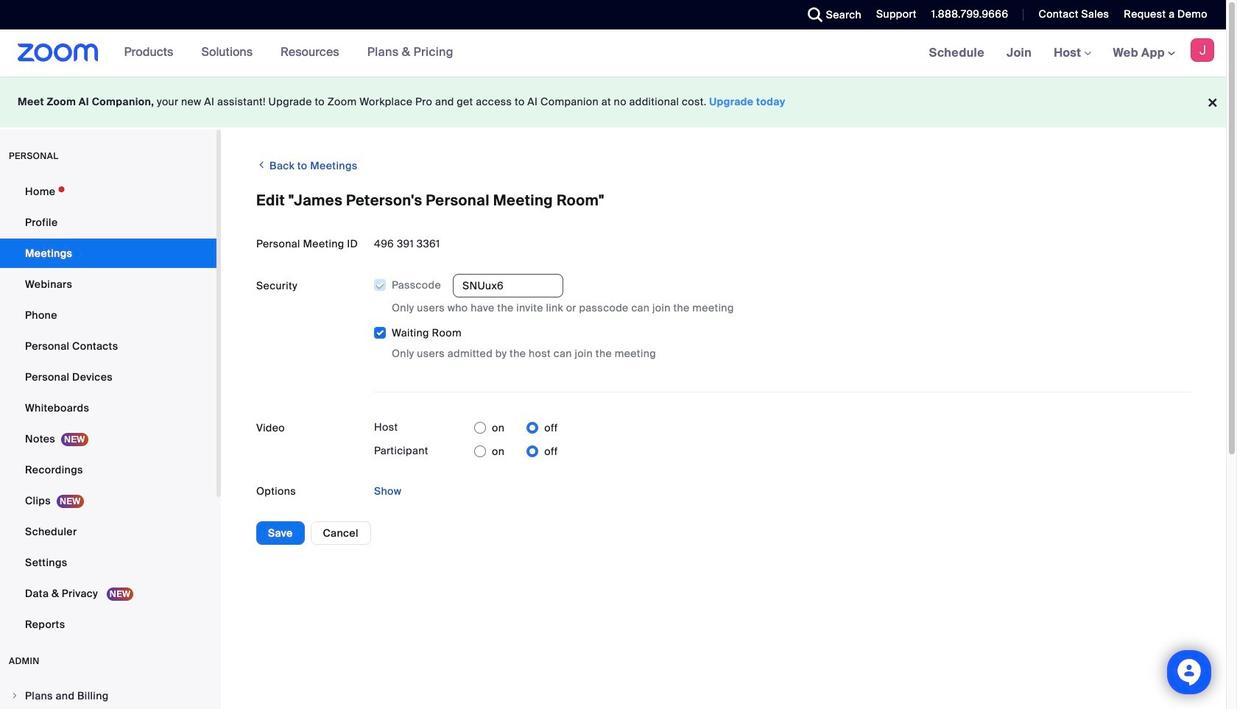 Task type: locate. For each thing, give the bounding box(es) containing it.
right image
[[10, 692, 19, 701]]

left image
[[256, 158, 267, 172]]

banner
[[0, 29, 1227, 77]]

None text field
[[453, 274, 564, 298]]

product information navigation
[[113, 29, 465, 77]]

group
[[374, 274, 1191, 362]]

option group
[[474, 416, 558, 440], [474, 440, 558, 464]]

zoom logo image
[[18, 43, 98, 62]]

menu item
[[0, 682, 217, 709]]

footer
[[0, 77, 1227, 127]]



Task type: describe. For each thing, give the bounding box(es) containing it.
profile picture image
[[1191, 38, 1215, 62]]

personal menu menu
[[0, 177, 217, 641]]

2 option group from the top
[[474, 440, 558, 464]]

1 option group from the top
[[474, 416, 558, 440]]

meetings navigation
[[918, 29, 1227, 77]]



Task type: vqa. For each thing, say whether or not it's contained in the screenshot.
1st ZOOM
no



